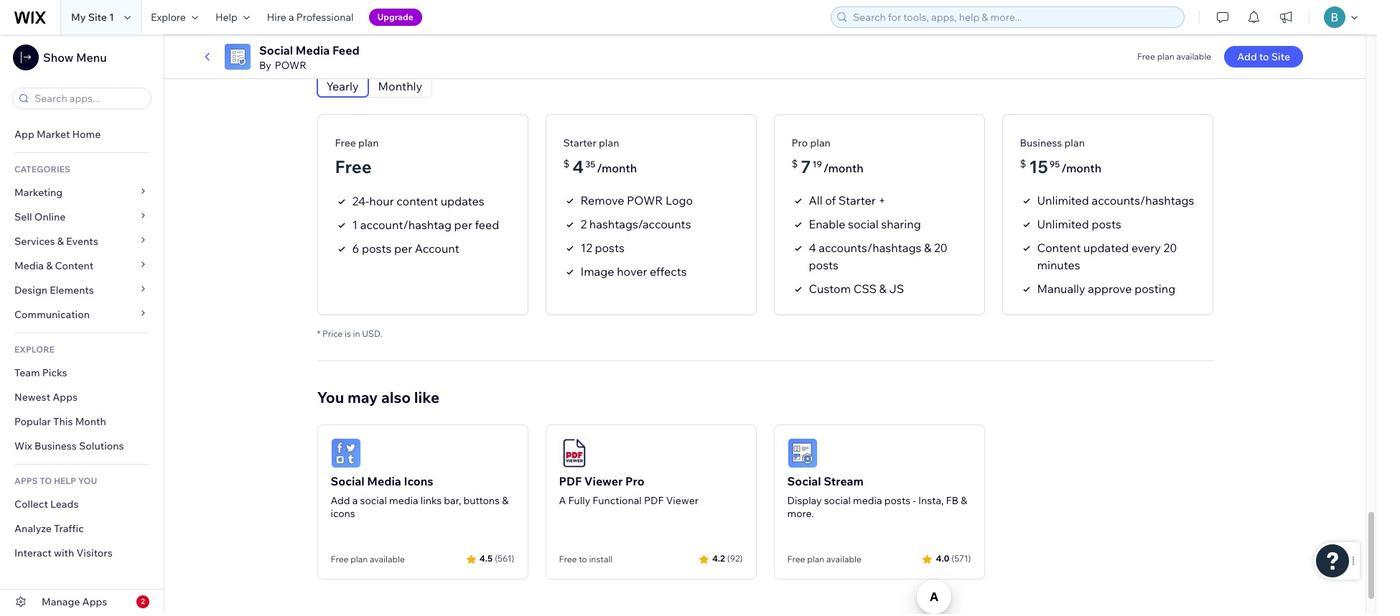 Task type: vqa. For each thing, say whether or not it's contained in the screenshot.
topmost List
no



Task type: locate. For each thing, give the bounding box(es) containing it.
free
[[1138, 51, 1156, 62], [335, 136, 356, 149], [335, 156, 372, 177], [331, 554, 349, 564], [559, 554, 577, 564], [788, 554, 806, 564]]

free to install
[[559, 554, 613, 564]]

media down hire a professional link
[[296, 43, 330, 57]]

hire a professional link
[[258, 0, 362, 34]]

apps
[[53, 391, 78, 404], [82, 595, 107, 608]]

image hover effects
[[581, 264, 687, 278]]

1 horizontal spatial pdf
[[644, 494, 664, 507]]

more.
[[788, 507, 814, 520]]

accounts/hashtags for 4
[[819, 240, 922, 255]]

1 horizontal spatial powr
[[627, 193, 663, 207]]

available left add to site button
[[1177, 51, 1212, 62]]

/month inside $ 7 19 /month
[[824, 161, 864, 175]]

1 $ from the left
[[564, 157, 570, 170]]

0 vertical spatial content
[[1038, 240, 1081, 255]]

available down social media icons add a social media links bar, buttons & icons
[[370, 554, 405, 564]]

services & events
[[14, 235, 98, 248]]

(561)
[[495, 553, 515, 564]]

0 horizontal spatial social
[[259, 43, 293, 57]]

media down the icons
[[389, 494, 418, 507]]

apps to help you
[[14, 476, 97, 486]]

$ inside $ 7 19 /month
[[792, 157, 798, 170]]

20 inside content updated every 20 minutes
[[1164, 240, 1178, 255]]

bar,
[[444, 494, 461, 507]]

js
[[890, 281, 905, 296]]

accounts/hashtags down enable social sharing
[[819, 240, 922, 255]]

1 horizontal spatial $
[[792, 157, 798, 170]]

social down the stream
[[824, 494, 851, 507]]

3 $ from the left
[[1020, 157, 1027, 170]]

0 vertical spatial pdf
[[559, 474, 582, 488]]

0 horizontal spatial add
[[331, 494, 350, 507]]

media
[[296, 43, 330, 57], [14, 259, 44, 272], [367, 474, 401, 488]]

content inside content updated every 20 minutes
[[1038, 240, 1081, 255]]

social up by
[[259, 43, 293, 57]]

1 20 from the left
[[934, 240, 948, 255]]

viewer right functional
[[666, 494, 699, 507]]

1 vertical spatial media
[[14, 259, 44, 272]]

updates
[[441, 194, 485, 208]]

media inside sidebar element
[[14, 259, 44, 272]]

app market home link
[[0, 122, 164, 147]]

social inside social media feed by powr
[[259, 43, 293, 57]]

media
[[389, 494, 418, 507], [853, 494, 883, 507]]

1 horizontal spatial 20
[[1164, 240, 1178, 255]]

business plan
[[1020, 136, 1085, 149]]

accounts/hashtags inside 4 accounts/hashtags & 20 posts
[[819, 240, 922, 255]]

4
[[573, 156, 584, 177], [809, 240, 817, 255]]

1 vertical spatial 2
[[141, 597, 145, 606]]

media down the stream
[[853, 494, 883, 507]]

accounts/hashtags for unlimited
[[1092, 193, 1195, 207]]

monthly button
[[369, 75, 432, 97]]

1 horizontal spatial to
[[1260, 50, 1270, 63]]

1 vertical spatial site
[[1272, 50, 1291, 63]]

a down social media icons logo
[[353, 494, 358, 507]]

apps for newest apps
[[53, 391, 78, 404]]

categories
[[14, 164, 70, 175]]

pro inside pdf viewer pro a fully functional pdf viewer
[[626, 474, 645, 488]]

0 horizontal spatial accounts/hashtags
[[819, 240, 922, 255]]

manage apps
[[42, 595, 107, 608]]

available
[[1177, 51, 1212, 62], [370, 554, 405, 564], [827, 554, 862, 564]]

posts
[[1092, 217, 1122, 231], [595, 240, 625, 255], [362, 241, 392, 255], [809, 258, 839, 272], [885, 494, 911, 507]]

pro up functional
[[626, 474, 645, 488]]

1 right my
[[109, 11, 114, 24]]

*
[[317, 328, 321, 339]]

2 horizontal spatial /month
[[1062, 161, 1102, 175]]

20
[[934, 240, 948, 255], [1164, 240, 1178, 255]]

social inside social stream display social media posts - insta, fb & more.
[[788, 474, 822, 488]]

2 media from the left
[[853, 494, 883, 507]]

posts left '-'
[[885, 494, 911, 507]]

social stream logo image
[[788, 438, 818, 468]]

1 horizontal spatial 1
[[352, 217, 358, 232]]

1 vertical spatial a
[[353, 494, 358, 507]]

app
[[14, 128, 34, 141]]

this
[[53, 415, 73, 428]]

2 horizontal spatial $
[[1020, 157, 1027, 170]]

1 vertical spatial 4
[[809, 240, 817, 255]]

0 vertical spatial powr
[[275, 59, 307, 72]]

manually approve posting
[[1038, 281, 1176, 296]]

services
[[14, 235, 55, 248]]

1 up 6 at top left
[[352, 217, 358, 232]]

unlimited up unlimited posts
[[1038, 193, 1090, 207]]

popular this month
[[14, 415, 106, 428]]

20 for 7
[[934, 240, 948, 255]]

2 horizontal spatial social
[[788, 474, 822, 488]]

1 horizontal spatial media
[[853, 494, 883, 507]]

media inside social media feed by powr
[[296, 43, 330, 57]]

0 vertical spatial add
[[1238, 50, 1258, 63]]

visitors
[[76, 547, 113, 560]]

team picks link
[[0, 361, 164, 385]]

2 horizontal spatial available
[[1177, 51, 1212, 62]]

2
[[581, 217, 587, 231], [141, 597, 145, 606]]

show menu button
[[13, 45, 107, 70]]

social right icons
[[360, 494, 387, 507]]

0 horizontal spatial media
[[389, 494, 418, 507]]

account/hashtag
[[360, 217, 452, 232]]

social for social stream
[[788, 474, 822, 488]]

2 right the manage apps
[[141, 597, 145, 606]]

pdf up a at bottom
[[559, 474, 582, 488]]

events
[[66, 235, 98, 248]]

/month for 15
[[1062, 161, 1102, 175]]

4 inside 4 accounts/hashtags & 20 posts
[[809, 240, 817, 255]]

show menu
[[43, 50, 107, 65]]

stream
[[824, 474, 864, 488]]

apps up this
[[53, 391, 78, 404]]

0 vertical spatial pro
[[792, 136, 808, 149]]

1 vertical spatial content
[[55, 259, 94, 272]]

media left the icons
[[367, 474, 401, 488]]

20 inside 4 accounts/hashtags & 20 posts
[[934, 240, 948, 255]]

a
[[289, 11, 294, 24], [353, 494, 358, 507]]

$ for 4
[[564, 157, 570, 170]]

sidebar element
[[0, 34, 164, 614]]

posts up "updated"
[[1092, 217, 1122, 231]]

you
[[317, 388, 344, 406]]

0 vertical spatial a
[[289, 11, 294, 24]]

4 down enable at the right top of page
[[809, 240, 817, 255]]

available for pricing & plans
[[1177, 51, 1212, 62]]

1 horizontal spatial apps
[[82, 595, 107, 608]]

pro
[[792, 136, 808, 149], [626, 474, 645, 488]]

* price is in usd.
[[317, 328, 383, 339]]

per for account/hashtag
[[454, 217, 473, 232]]

0 horizontal spatial powr
[[275, 59, 307, 72]]

4.5
[[480, 553, 493, 564]]

1 horizontal spatial a
[[353, 494, 358, 507]]

enable social sharing
[[809, 217, 921, 231]]

2 20 from the left
[[1164, 240, 1178, 255]]

pdf viewer pro a fully functional pdf viewer
[[559, 474, 699, 507]]

apps right manage
[[82, 595, 107, 608]]

/month right "95"
[[1062, 161, 1102, 175]]

0 vertical spatial starter
[[564, 136, 597, 149]]

powr up hashtags/accounts
[[627, 193, 663, 207]]

0 vertical spatial media
[[296, 43, 330, 57]]

/month for 7
[[824, 161, 864, 175]]

content up the minutes
[[1038, 240, 1081, 255]]

wix business solutions
[[14, 440, 124, 453]]

effects
[[650, 264, 687, 278]]

1 unlimited from the top
[[1038, 193, 1090, 207]]

free plan available
[[1138, 51, 1212, 62], [331, 554, 405, 564], [788, 554, 862, 564]]

0 vertical spatial site
[[88, 11, 107, 24]]

0 vertical spatial 4
[[573, 156, 584, 177]]

2 vertical spatial media
[[367, 474, 401, 488]]

starter left +
[[839, 193, 876, 207]]

2 unlimited from the top
[[1038, 217, 1090, 231]]

0 vertical spatial 2
[[581, 217, 587, 231]]

manually
[[1038, 281, 1086, 296]]

analyze traffic
[[14, 522, 84, 535]]

social media feed logo image
[[225, 44, 251, 70]]

unlimited up the minutes
[[1038, 217, 1090, 231]]

content up 'elements'
[[55, 259, 94, 272]]

1 horizontal spatial /month
[[824, 161, 864, 175]]

business inside wix business solutions 'link'
[[34, 440, 77, 453]]

0 vertical spatial business
[[1020, 136, 1063, 149]]

2 for 2
[[141, 597, 145, 606]]

1 vertical spatial pro
[[626, 474, 645, 488]]

/month
[[597, 161, 637, 175], [824, 161, 864, 175], [1062, 161, 1102, 175]]

all of starter +
[[809, 193, 886, 207]]

posts for 6
[[362, 241, 392, 255]]

is
[[345, 328, 351, 339]]

4.5 (561)
[[480, 553, 515, 564]]

1 vertical spatial 1
[[352, 217, 358, 232]]

unlimited for unlimited posts
[[1038, 217, 1090, 231]]

0 horizontal spatial site
[[88, 11, 107, 24]]

0 horizontal spatial content
[[55, 259, 94, 272]]

2 horizontal spatial media
[[367, 474, 401, 488]]

0 horizontal spatial $
[[564, 157, 570, 170]]

social stream display social media posts - insta, fb & more.
[[788, 474, 968, 520]]

& inside 4 accounts/hashtags & 20 posts
[[924, 240, 932, 255]]

$ for 15
[[1020, 157, 1027, 170]]

4 left 35
[[573, 156, 584, 177]]

posts right 6 at top left
[[362, 241, 392, 255]]

0 vertical spatial apps
[[53, 391, 78, 404]]

per down updates
[[454, 217, 473, 232]]

per down the account/hashtag
[[394, 241, 412, 255]]

2 horizontal spatial free plan available
[[1138, 51, 1212, 62]]

interact with visitors link
[[0, 541, 164, 565]]

media up design
[[14, 259, 44, 272]]

12
[[581, 240, 593, 255]]

content
[[1038, 240, 1081, 255], [55, 259, 94, 272]]

media inside social media icons add a social media links bar, buttons & icons
[[367, 474, 401, 488]]

you
[[78, 476, 97, 486]]

19
[[813, 158, 822, 169]]

1 horizontal spatial per
[[454, 217, 473, 232]]

1 horizontal spatial pro
[[792, 136, 808, 149]]

display
[[788, 494, 822, 507]]

posts up custom
[[809, 258, 839, 272]]

posts for 12
[[595, 240, 625, 255]]

home
[[72, 128, 101, 141]]

powr right by
[[275, 59, 307, 72]]

per
[[454, 217, 473, 232], [394, 241, 412, 255]]

0 horizontal spatial business
[[34, 440, 77, 453]]

team
[[14, 366, 40, 379]]

$ inside the $ 15 95 /month
[[1020, 157, 1027, 170]]

css
[[854, 281, 877, 296]]

1 vertical spatial add
[[331, 494, 350, 507]]

1 media from the left
[[389, 494, 418, 507]]

1 vertical spatial starter
[[839, 193, 876, 207]]

communication link
[[0, 302, 164, 327]]

0 horizontal spatial apps
[[53, 391, 78, 404]]

social up display
[[788, 474, 822, 488]]

hire
[[267, 11, 286, 24]]

viewer up functional
[[585, 474, 623, 488]]

posts right 12
[[595, 240, 625, 255]]

1 horizontal spatial starter
[[839, 193, 876, 207]]

& inside social stream display social media posts - insta, fb & more.
[[961, 494, 968, 507]]

0 horizontal spatial 20
[[934, 240, 948, 255]]

a right 'hire'
[[289, 11, 294, 24]]

picks
[[42, 366, 67, 379]]

1 horizontal spatial 2
[[581, 217, 587, 231]]

1 horizontal spatial add
[[1238, 50, 1258, 63]]

$ inside $ 4 35 /month
[[564, 157, 570, 170]]

posts for unlimited
[[1092, 217, 1122, 231]]

business up 15
[[1020, 136, 1063, 149]]

viewer
[[585, 474, 623, 488], [666, 494, 699, 507]]

social for social media feed
[[259, 43, 293, 57]]

1 horizontal spatial site
[[1272, 50, 1291, 63]]

/month inside the $ 15 95 /month
[[1062, 161, 1102, 175]]

help
[[215, 11, 238, 24]]

1 vertical spatial to
[[579, 554, 587, 564]]

0 vertical spatial to
[[1260, 50, 1270, 63]]

$ left 7
[[792, 157, 798, 170]]

1 vertical spatial apps
[[82, 595, 107, 608]]

95
[[1050, 158, 1060, 169]]

powr inside social media feed by powr
[[275, 59, 307, 72]]

Search apps... field
[[30, 88, 147, 108]]

approve
[[1088, 281, 1133, 296]]

available for pdf viewer pro
[[370, 554, 405, 564]]

1 /month from the left
[[597, 161, 637, 175]]

1 horizontal spatial social
[[331, 474, 365, 488]]

+
[[879, 193, 886, 207]]

4.2 (92)
[[713, 553, 743, 564]]

0 horizontal spatial media
[[14, 259, 44, 272]]

1 vertical spatial powr
[[627, 193, 663, 207]]

accounts/hashtags up every
[[1092, 193, 1195, 207]]

collect
[[14, 498, 48, 511]]

2 up 12
[[581, 217, 587, 231]]

1 vertical spatial unlimited
[[1038, 217, 1090, 231]]

& inside social media icons add a social media links bar, buttons & icons
[[502, 494, 509, 507]]

custom css & js
[[809, 281, 905, 296]]

/month right 19
[[824, 161, 864, 175]]

available down social stream display social media posts - insta, fb & more.
[[827, 554, 862, 564]]

pro up 7
[[792, 136, 808, 149]]

0 horizontal spatial available
[[370, 554, 405, 564]]

1 vertical spatial accounts/hashtags
[[819, 240, 922, 255]]

$ left 35
[[564, 157, 570, 170]]

0 horizontal spatial to
[[579, 554, 587, 564]]

social
[[848, 217, 879, 231], [360, 494, 387, 507], [824, 494, 851, 507]]

/month right 35
[[597, 161, 637, 175]]

0 vertical spatial per
[[454, 217, 473, 232]]

0 vertical spatial viewer
[[585, 474, 623, 488]]

0 horizontal spatial starter
[[564, 136, 597, 149]]

site
[[88, 11, 107, 24], [1272, 50, 1291, 63]]

0 vertical spatial accounts/hashtags
[[1092, 193, 1195, 207]]

0 vertical spatial unlimited
[[1038, 193, 1090, 207]]

1 vertical spatial viewer
[[666, 494, 699, 507]]

/month inside $ 4 35 /month
[[597, 161, 637, 175]]

analyze traffic link
[[0, 516, 164, 541]]

1 horizontal spatial content
[[1038, 240, 1081, 255]]

2 $ from the left
[[792, 157, 798, 170]]

posting
[[1135, 281, 1176, 296]]

1 horizontal spatial media
[[296, 43, 330, 57]]

2 /month from the left
[[824, 161, 864, 175]]

0 horizontal spatial /month
[[597, 161, 637, 175]]

2 inside sidebar element
[[141, 597, 145, 606]]

add inside social media icons add a social media links bar, buttons & icons
[[331, 494, 350, 507]]

accounts/hashtags
[[1092, 193, 1195, 207], [819, 240, 922, 255]]

1 vertical spatial business
[[34, 440, 77, 453]]

to inside add to site button
[[1260, 50, 1270, 63]]

market
[[37, 128, 70, 141]]

media for social media icons
[[367, 474, 401, 488]]

starter up 35
[[564, 136, 597, 149]]

social
[[259, 43, 293, 57], [331, 474, 365, 488], [788, 474, 822, 488]]

1 horizontal spatial 4
[[809, 240, 817, 255]]

free plan available for pdf viewer pro
[[331, 554, 405, 564]]

1 horizontal spatial accounts/hashtags
[[1092, 193, 1195, 207]]

wix business solutions link
[[0, 434, 164, 458]]

pdf right functional
[[644, 494, 664, 507]]

pricing & plans
[[317, 43, 424, 62]]

1 horizontal spatial business
[[1020, 136, 1063, 149]]

1 vertical spatial per
[[394, 241, 412, 255]]

0 vertical spatial 1
[[109, 11, 114, 24]]

hashtags/accounts
[[590, 217, 691, 231]]

0 horizontal spatial per
[[394, 241, 412, 255]]

hover
[[617, 264, 648, 278]]

social down social media icons logo
[[331, 474, 365, 488]]

to
[[1260, 50, 1270, 63], [579, 554, 587, 564]]

business down popular this month
[[34, 440, 77, 453]]

social inside social stream display social media posts - insta, fb & more.
[[824, 494, 851, 507]]

0 horizontal spatial pro
[[626, 474, 645, 488]]

$ left 15
[[1020, 157, 1027, 170]]

0 horizontal spatial 2
[[141, 597, 145, 606]]

0 horizontal spatial free plan available
[[331, 554, 405, 564]]

social inside social media icons add a social media links bar, buttons & icons
[[331, 474, 365, 488]]

24-
[[352, 194, 369, 208]]

3 /month from the left
[[1062, 161, 1102, 175]]



Task type: describe. For each thing, give the bounding box(es) containing it.
hour
[[369, 194, 394, 208]]

marketing link
[[0, 180, 164, 205]]

pdf viewer pro logo image
[[559, 438, 589, 468]]

logo
[[666, 193, 693, 207]]

20 for 15
[[1164, 240, 1178, 255]]

newest apps link
[[0, 385, 164, 409]]

-
[[913, 494, 916, 507]]

plans
[[385, 43, 424, 62]]

$ for 7
[[792, 157, 798, 170]]

minutes
[[1038, 258, 1081, 272]]

sharing
[[882, 217, 921, 231]]

2 for 2 hashtags/accounts
[[581, 217, 587, 231]]

show
[[43, 50, 74, 65]]

month
[[75, 415, 106, 428]]

updated
[[1084, 240, 1129, 255]]

my site 1
[[71, 11, 114, 24]]

free plan
[[335, 136, 379, 149]]

upgrade button
[[369, 9, 422, 26]]

0 horizontal spatial 4
[[573, 156, 584, 177]]

explore
[[14, 344, 55, 355]]

6
[[352, 241, 359, 255]]

newest
[[14, 391, 50, 404]]

feed
[[333, 43, 360, 57]]

hire a professional
[[267, 11, 354, 24]]

apps
[[14, 476, 38, 486]]

1 horizontal spatial viewer
[[666, 494, 699, 507]]

marketing
[[14, 186, 63, 199]]

$ 4 35 /month
[[564, 156, 637, 177]]

of
[[826, 193, 836, 207]]

6 posts per account
[[352, 241, 460, 255]]

/month for 4
[[597, 161, 637, 175]]

unlimited posts
[[1038, 217, 1122, 231]]

4.2
[[713, 553, 725, 564]]

media inside social media icons add a social media links bar, buttons & icons
[[389, 494, 418, 507]]

35
[[586, 158, 596, 169]]

icons
[[404, 474, 434, 488]]

interact
[[14, 547, 52, 560]]

posts inside social stream display social media posts - insta, fb & more.
[[885, 494, 911, 507]]

content
[[397, 194, 438, 208]]

1 horizontal spatial free plan available
[[788, 554, 862, 564]]

you may also like
[[317, 388, 440, 406]]

Search for tools, apps, help & more... field
[[849, 7, 1180, 27]]

every
[[1132, 240, 1161, 255]]

unlimited accounts/hashtags
[[1038, 193, 1195, 207]]

add inside button
[[1238, 50, 1258, 63]]

social for social media icons
[[331, 474, 365, 488]]

collect leads
[[14, 498, 79, 511]]

apps for manage apps
[[82, 595, 107, 608]]

collect leads link
[[0, 492, 164, 516]]

pro plan
[[792, 136, 831, 149]]

2 hashtags/accounts
[[581, 217, 691, 231]]

1 account/hashtag per feed
[[352, 217, 499, 232]]

wix
[[14, 440, 32, 453]]

0 horizontal spatial viewer
[[585, 474, 623, 488]]

social media icons add a social media links bar, buttons & icons
[[331, 474, 509, 520]]

app market home
[[14, 128, 101, 141]]

a
[[559, 494, 566, 507]]

media inside social stream display social media posts - insta, fb & more.
[[853, 494, 883, 507]]

to for add
[[1260, 50, 1270, 63]]

help button
[[207, 0, 258, 34]]

1 vertical spatial pdf
[[644, 494, 664, 507]]

0 horizontal spatial 1
[[109, 11, 114, 24]]

1 horizontal spatial available
[[827, 554, 862, 564]]

unlimited for unlimited accounts/hashtags
[[1038, 193, 1090, 207]]

per for posts
[[394, 241, 412, 255]]

sell online link
[[0, 205, 164, 229]]

by
[[259, 59, 271, 72]]

team picks
[[14, 366, 67, 379]]

upgrade
[[378, 11, 414, 22]]

media for social media feed
[[296, 43, 330, 57]]

4.0 (571)
[[936, 553, 972, 564]]

communication
[[14, 308, 92, 321]]

design elements link
[[0, 278, 164, 302]]

free plan available for pricing & plans
[[1138, 51, 1212, 62]]

traffic
[[54, 522, 84, 535]]

social down all of starter +
[[848, 217, 879, 231]]

0 horizontal spatial a
[[289, 11, 294, 24]]

remove
[[581, 193, 625, 207]]

remove powr logo
[[581, 193, 693, 207]]

functional
[[593, 494, 642, 507]]

also
[[381, 388, 411, 406]]

4 accounts/hashtags & 20 posts
[[809, 240, 948, 272]]

add to site
[[1238, 50, 1291, 63]]

professional
[[296, 11, 354, 24]]

site inside button
[[1272, 50, 1291, 63]]

interact with visitors
[[14, 547, 113, 560]]

design
[[14, 284, 47, 297]]

buttons
[[464, 494, 500, 507]]

posts inside 4 accounts/hashtags & 20 posts
[[809, 258, 839, 272]]

to
[[40, 476, 52, 486]]

custom
[[809, 281, 851, 296]]

social inside social media icons add a social media links bar, buttons & icons
[[360, 494, 387, 507]]

to for free
[[579, 554, 587, 564]]

solutions
[[79, 440, 124, 453]]

design elements
[[14, 284, 94, 297]]

install
[[589, 554, 613, 564]]

a inside social media icons add a social media links bar, buttons & icons
[[353, 494, 358, 507]]

social media icons logo image
[[331, 438, 361, 468]]

$ 7 19 /month
[[792, 156, 864, 177]]

$ 15 95 /month
[[1020, 156, 1102, 177]]

all
[[809, 193, 823, 207]]

0 horizontal spatial pdf
[[559, 474, 582, 488]]

icons
[[331, 507, 355, 520]]

content inside sidebar element
[[55, 259, 94, 272]]

online
[[34, 210, 66, 223]]

add to site button
[[1225, 46, 1304, 68]]

24-hour content updates
[[352, 194, 485, 208]]



